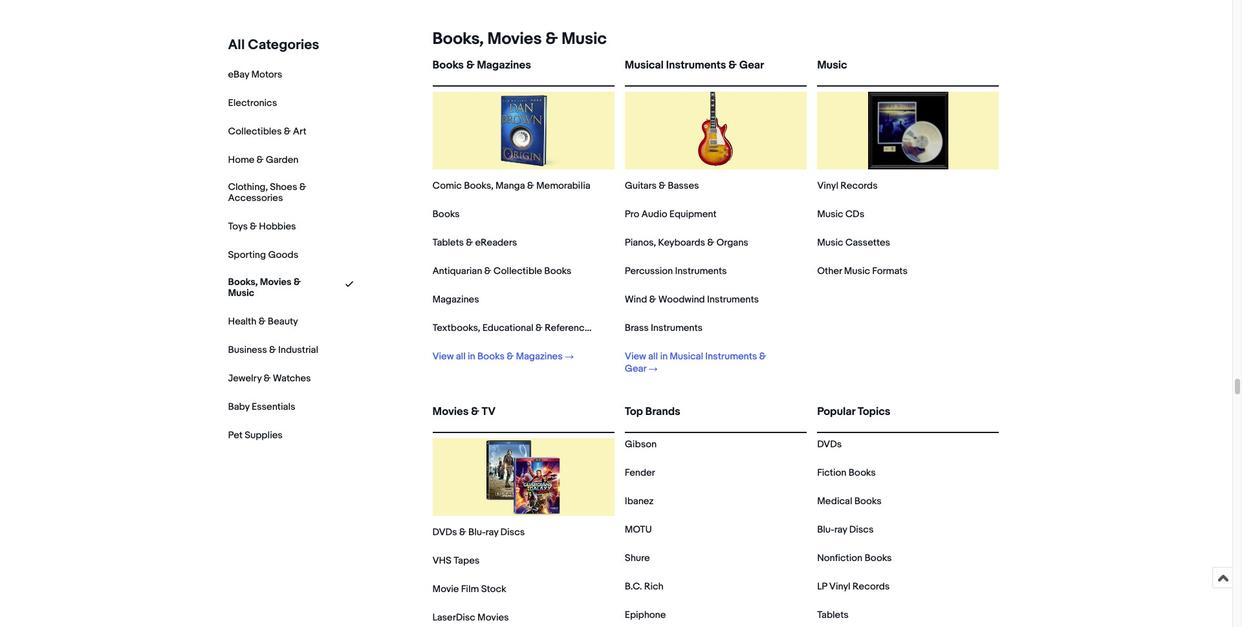 Task type: locate. For each thing, give the bounding box(es) containing it.
ereaders
[[475, 237, 517, 249]]

pianos, keyboards & organs link
[[625, 237, 749, 249]]

view for books & magazines
[[433, 351, 454, 363]]

musical instruments & gear image
[[677, 92, 755, 170]]

&
[[546, 29, 558, 49], [466, 59, 475, 72], [729, 59, 737, 72], [284, 126, 291, 138], [257, 154, 264, 166], [527, 180, 534, 192], [659, 180, 666, 192], [299, 181, 306, 194], [250, 221, 257, 233], [466, 237, 473, 249], [708, 237, 715, 249], [484, 265, 492, 278], [294, 276, 301, 289], [650, 294, 657, 306], [259, 316, 266, 328], [536, 322, 543, 335], [269, 344, 276, 356], [507, 351, 514, 363], [760, 351, 767, 363], [264, 373, 271, 385], [471, 406, 479, 419], [459, 527, 466, 539]]

audio
[[642, 208, 668, 221]]

ebay
[[228, 69, 249, 81]]

1 horizontal spatial view
[[625, 351, 646, 363]]

0 horizontal spatial books, movies & music
[[228, 276, 301, 299]]

0 horizontal spatial books, movies & music link
[[228, 276, 319, 299]]

music cds link
[[818, 208, 865, 221]]

instruments inside view all in musical instruments & gear
[[706, 351, 757, 363]]

0 vertical spatial tablets
[[433, 237, 464, 249]]

organs
[[717, 237, 749, 249]]

rich
[[644, 581, 664, 593]]

0 vertical spatial records
[[841, 180, 878, 192]]

1 view from the left
[[433, 351, 454, 363]]

2 vertical spatial books,
[[228, 276, 258, 289]]

records down nonfiction books
[[853, 581, 890, 593]]

instruments for brass instruments
[[651, 322, 703, 335]]

popular
[[818, 406, 856, 419]]

1 horizontal spatial musical
[[670, 351, 704, 363]]

1 horizontal spatial blu-
[[818, 524, 835, 537]]

ibanez link
[[625, 496, 654, 508]]

fender link
[[625, 467, 655, 480]]

home
[[228, 154, 255, 166]]

blu- up tapes
[[469, 527, 486, 539]]

view down brass
[[625, 351, 646, 363]]

0 horizontal spatial ray
[[486, 527, 499, 539]]

records up cds
[[841, 180, 878, 192]]

2 in from the left
[[660, 351, 668, 363]]

1 horizontal spatial gear
[[740, 59, 764, 72]]

dvds for dvds & blu-ray discs
[[433, 527, 457, 539]]

blu-
[[818, 524, 835, 537], [469, 527, 486, 539]]

1 vertical spatial dvds
[[433, 527, 457, 539]]

0 horizontal spatial dvds
[[433, 527, 457, 539]]

books, movies & music link up 'books & magazines' link
[[427, 29, 607, 49]]

percussion
[[625, 265, 673, 278]]

dvds
[[818, 439, 842, 451], [433, 527, 457, 539]]

1 vertical spatial books, movies & music
[[228, 276, 301, 299]]

instruments
[[666, 59, 726, 72], [675, 265, 727, 278], [707, 294, 759, 306], [651, 322, 703, 335], [706, 351, 757, 363]]

all down textbooks,
[[456, 351, 466, 363]]

1 vertical spatial tablets
[[818, 610, 849, 622]]

guitars
[[625, 180, 657, 192]]

books, down 'sporting'
[[228, 276, 258, 289]]

books, movies & music link down goods at the top left of the page
[[228, 276, 319, 299]]

in for &
[[468, 351, 476, 363]]

all for books
[[456, 351, 466, 363]]

1 horizontal spatial books, movies & music
[[433, 29, 607, 49]]

0 horizontal spatial view
[[433, 351, 454, 363]]

topics
[[858, 406, 891, 419]]

tv
[[482, 406, 496, 419]]

essentials
[[252, 401, 295, 413]]

tablets down lp
[[818, 610, 849, 622]]

1 horizontal spatial dvds
[[818, 439, 842, 451]]

tapes
[[454, 555, 480, 568]]

& inside clothing, shoes & accessories
[[299, 181, 306, 194]]

clothing,
[[228, 181, 268, 194]]

instruments inside musical instruments & gear link
[[666, 59, 726, 72]]

musical inside view all in musical instruments & gear
[[670, 351, 704, 363]]

vinyl right lp
[[830, 581, 851, 593]]

0 vertical spatial musical
[[625, 59, 664, 72]]

vinyl records
[[818, 180, 878, 192]]

blu- down medical
[[818, 524, 835, 537]]

dvds up fiction
[[818, 439, 842, 451]]

tablets down "books" link
[[433, 237, 464, 249]]

health & beauty link
[[228, 316, 298, 328]]

ebay motors
[[228, 69, 282, 81]]

vinyl up music cds link
[[818, 180, 839, 192]]

0 vertical spatial vinyl
[[818, 180, 839, 192]]

collectibles
[[228, 126, 282, 138]]

gear inside musical instruments & gear link
[[740, 59, 764, 72]]

tablets for tablets & ereaders
[[433, 237, 464, 249]]

dvds for dvds 'link'
[[818, 439, 842, 451]]

toys & hobbies
[[228, 221, 296, 233]]

lp vinyl records link
[[818, 581, 890, 593]]

gibson
[[625, 439, 657, 451]]

collectible
[[494, 265, 542, 278]]

comic books, manga & memorabilia
[[433, 180, 591, 192]]

discs up nonfiction books
[[850, 524, 874, 537]]

1 horizontal spatial tablets
[[818, 610, 849, 622]]

magazines link
[[433, 294, 479, 306]]

antiquarian
[[433, 265, 482, 278]]

books,
[[433, 29, 484, 49], [464, 180, 494, 192], [228, 276, 258, 289]]

nonfiction
[[818, 553, 863, 565]]

popular topics
[[818, 406, 891, 419]]

1 all from the left
[[456, 351, 466, 363]]

wind & woodwind instruments link
[[625, 294, 759, 306]]

music cds
[[818, 208, 865, 221]]

all down brass instruments link
[[648, 351, 658, 363]]

0 horizontal spatial tablets
[[433, 237, 464, 249]]

2 all from the left
[[648, 351, 658, 363]]

books, right comic
[[464, 180, 494, 192]]

1 vertical spatial records
[[853, 581, 890, 593]]

& inside view all in musical instruments & gear
[[760, 351, 767, 363]]

tablets & ereaders
[[433, 237, 517, 249]]

pianos,
[[625, 237, 656, 249]]

in inside view all in musical instruments & gear
[[660, 351, 668, 363]]

view
[[433, 351, 454, 363], [625, 351, 646, 363]]

baby
[[228, 401, 250, 413]]

tablets
[[433, 237, 464, 249], [818, 610, 849, 622]]

music cassettes
[[818, 237, 891, 249]]

1 vertical spatial books,
[[464, 180, 494, 192]]

1 horizontal spatial all
[[648, 351, 658, 363]]

0 vertical spatial books, movies & music link
[[427, 29, 607, 49]]

gibson link
[[625, 439, 657, 451]]

medical books link
[[818, 496, 882, 508]]

cds
[[846, 208, 865, 221]]

books, movies & music
[[433, 29, 607, 49], [228, 276, 301, 299]]

business & industrial link
[[228, 344, 318, 356]]

baby essentials link
[[228, 401, 295, 413]]

view inside view all in musical instruments & gear
[[625, 351, 646, 363]]

2 view from the left
[[625, 351, 646, 363]]

jewelry
[[228, 373, 262, 385]]

0 horizontal spatial gear
[[625, 363, 647, 375]]

lp vinyl records
[[818, 581, 890, 593]]

all inside view all in musical instruments & gear
[[648, 351, 658, 363]]

books, up books & magazines
[[433, 29, 484, 49]]

dvds up the vhs
[[433, 527, 457, 539]]

movies left the tv
[[433, 406, 469, 419]]

1 vertical spatial musical
[[670, 351, 704, 363]]

all
[[228, 37, 245, 54]]

fiction books
[[818, 467, 876, 480]]

in down textbooks,
[[468, 351, 476, 363]]

laserdisc movies link
[[433, 612, 509, 625]]

collectibles & art link
[[228, 126, 307, 138]]

nonfiction books
[[818, 553, 892, 565]]

vinyl
[[818, 180, 839, 192], [830, 581, 851, 593]]

comic books, manga & memorabilia link
[[433, 180, 591, 192]]

view all in musical instruments & gear
[[625, 351, 767, 375]]

all
[[456, 351, 466, 363], [648, 351, 658, 363]]

books, movies & music up 'books & magazines' link
[[433, 29, 607, 49]]

magazines
[[477, 59, 531, 72], [433, 294, 479, 306], [516, 351, 563, 363]]

movie
[[433, 584, 459, 596]]

medical books
[[818, 496, 882, 508]]

discs down the movies & tv image at bottom left
[[501, 527, 525, 539]]

fender
[[625, 467, 655, 480]]

0 horizontal spatial musical
[[625, 59, 664, 72]]

in for instruments
[[660, 351, 668, 363]]

view down textbooks,
[[433, 351, 454, 363]]

shoes
[[270, 181, 297, 194]]

in down brass instruments
[[660, 351, 668, 363]]

1 horizontal spatial in
[[660, 351, 668, 363]]

clothing, shoes & accessories link
[[228, 181, 319, 204]]

1 vertical spatial gear
[[625, 363, 647, 375]]

musical instruments & gear
[[625, 59, 764, 72]]

textbooks, educational & reference books link
[[433, 322, 620, 335]]

motors
[[251, 69, 282, 81]]

0 horizontal spatial in
[[468, 351, 476, 363]]

0 vertical spatial gear
[[740, 59, 764, 72]]

collectibles & art
[[228, 126, 307, 138]]

0 vertical spatial dvds
[[818, 439, 842, 451]]

0 horizontal spatial all
[[456, 351, 466, 363]]

top
[[625, 406, 643, 419]]

books, movies & music down sporting goods
[[228, 276, 301, 299]]

formats
[[873, 265, 908, 278]]

other music formats
[[818, 265, 908, 278]]

1 in from the left
[[468, 351, 476, 363]]



Task type: describe. For each thing, give the bounding box(es) containing it.
motu link
[[625, 524, 652, 537]]

electronics link
[[228, 97, 277, 109]]

antiquarian & collectible books
[[433, 265, 572, 278]]

clothing, shoes & accessories
[[228, 181, 306, 204]]

movies & tv link
[[433, 406, 615, 430]]

view all in books & magazines
[[433, 351, 563, 363]]

laserdisc
[[433, 612, 476, 625]]

pianos, keyboards & organs
[[625, 237, 749, 249]]

laserdisc movies
[[433, 612, 509, 625]]

comic
[[433, 180, 462, 192]]

books & magazines link
[[433, 59, 615, 83]]

movie film stock link
[[433, 584, 507, 596]]

sporting goods
[[228, 249, 298, 261]]

memorabilia
[[536, 180, 591, 192]]

fiction books link
[[818, 467, 876, 480]]

medical
[[818, 496, 853, 508]]

movies & tv image
[[485, 439, 563, 516]]

vinyl records link
[[818, 180, 878, 192]]

textbooks, educational & reference books
[[433, 322, 620, 335]]

movies down goods at the top left of the page
[[260, 276, 292, 289]]

fiction
[[818, 467, 847, 480]]

tablets & ereaders link
[[433, 237, 517, 249]]

dvds & blu-ray discs
[[433, 527, 525, 539]]

guitars & basses link
[[625, 180, 699, 192]]

blu-ray discs link
[[818, 524, 874, 537]]

1 vertical spatial books, movies & music link
[[228, 276, 319, 299]]

electronics
[[228, 97, 277, 109]]

pro
[[625, 208, 640, 221]]

instruments for musical instruments & gear
[[666, 59, 726, 72]]

0 vertical spatial books, movies & music
[[433, 29, 607, 49]]

goods
[[268, 249, 298, 261]]

jewelry & watches link
[[228, 373, 311, 385]]

1 vertical spatial magazines
[[433, 294, 479, 306]]

toys
[[228, 221, 248, 233]]

sporting goods link
[[228, 249, 298, 261]]

cassettes
[[846, 237, 891, 249]]

2 vertical spatial magazines
[[516, 351, 563, 363]]

educational
[[483, 322, 534, 335]]

pro audio equipment link
[[625, 208, 717, 221]]

ebay motors link
[[228, 69, 282, 81]]

1 horizontal spatial discs
[[850, 524, 874, 537]]

watches
[[273, 373, 311, 385]]

1 vertical spatial vinyl
[[830, 581, 851, 593]]

b.c. rich
[[625, 581, 664, 593]]

percussion instruments link
[[625, 265, 727, 278]]

1 horizontal spatial books, movies & music link
[[427, 29, 607, 49]]

percussion instruments
[[625, 265, 727, 278]]

gear inside view all in musical instruments & gear
[[625, 363, 647, 375]]

0 vertical spatial books,
[[433, 29, 484, 49]]

tablets for tablets link
[[818, 610, 849, 622]]

pro audio equipment
[[625, 208, 717, 221]]

music image
[[868, 92, 949, 170]]

music cassettes link
[[818, 237, 891, 249]]

hobbies
[[259, 221, 296, 233]]

home & garden link
[[228, 154, 299, 166]]

garden
[[266, 154, 299, 166]]

1 horizontal spatial ray
[[835, 524, 848, 537]]

instruments for percussion instruments
[[675, 265, 727, 278]]

stock
[[481, 584, 507, 596]]

books & magazines image
[[485, 92, 563, 170]]

view all in books & magazines link
[[433, 351, 574, 363]]

jewelry & watches
[[228, 373, 311, 385]]

movies down stock
[[478, 612, 509, 625]]

all categories
[[228, 37, 319, 54]]

lp
[[818, 581, 828, 593]]

health
[[228, 316, 257, 328]]

pet supplies
[[228, 429, 283, 442]]

sporting
[[228, 249, 266, 261]]

view all in musical instruments & gear link
[[625, 351, 789, 375]]

motu
[[625, 524, 652, 537]]

equipment
[[670, 208, 717, 221]]

reference
[[545, 322, 590, 335]]

0 horizontal spatial blu-
[[469, 527, 486, 539]]

0 horizontal spatial discs
[[501, 527, 525, 539]]

wind
[[625, 294, 647, 306]]

other music formats link
[[818, 265, 908, 278]]

antiquarian & collectible books link
[[433, 265, 572, 278]]

brass instruments
[[625, 322, 703, 335]]

blu-ray discs
[[818, 524, 874, 537]]

baby essentials
[[228, 401, 295, 413]]

film
[[461, 584, 479, 596]]

beauty
[[268, 316, 298, 328]]

0 vertical spatial magazines
[[477, 59, 531, 72]]

wind & woodwind instruments
[[625, 294, 759, 306]]

manga
[[496, 180, 525, 192]]

shure link
[[625, 553, 650, 565]]

movies up 'books & magazines' link
[[488, 29, 542, 49]]

brands
[[646, 406, 681, 419]]

supplies
[[245, 429, 283, 442]]

all for musical
[[648, 351, 658, 363]]

tablets link
[[818, 610, 849, 622]]

view for musical instruments & gear
[[625, 351, 646, 363]]

brass instruments link
[[625, 322, 703, 335]]

textbooks,
[[433, 322, 481, 335]]

vhs tapes
[[433, 555, 480, 568]]

dvds link
[[818, 439, 842, 451]]

guitars & basses
[[625, 180, 699, 192]]



Task type: vqa. For each thing, say whether or not it's contained in the screenshot.
VIEW in View all in Musical Instruments & Gear
yes



